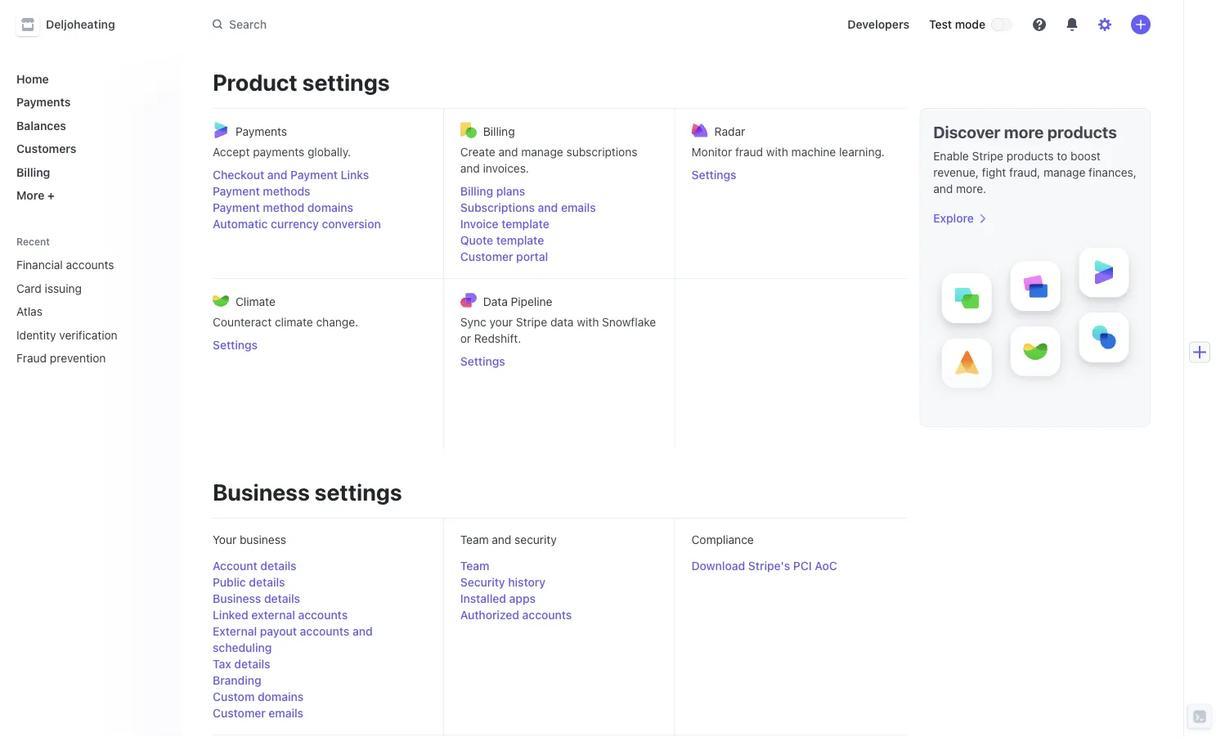 Task type: vqa. For each thing, say whether or not it's contained in the screenshot.
Identity verification
yes



Task type: describe. For each thing, give the bounding box(es) containing it.
climate
[[236, 295, 276, 308]]

payments inside core navigation links element
[[16, 95, 71, 109]]

customers link
[[10, 135, 167, 162]]

issuing
[[45, 281, 82, 295]]

checkout
[[213, 168, 264, 182]]

help image
[[1033, 18, 1046, 31]]

installed apps link
[[460, 591, 536, 607]]

1 horizontal spatial with
[[767, 145, 789, 159]]

discover more products enable stripe products to boost revenue, fight fraud, manage finances, and more.
[[934, 122, 1137, 196]]

details down scheduling
[[234, 657, 270, 671]]

automatic currency conversion link
[[213, 216, 427, 232]]

payment method domains link
[[213, 200, 427, 216]]

machine
[[792, 145, 836, 159]]

core navigation links element
[[10, 65, 167, 209]]

invoices.
[[483, 162, 529, 175]]

fight
[[982, 166, 1007, 179]]

billing link
[[10, 159, 167, 185]]

1 vertical spatial products
[[1007, 149, 1054, 163]]

card
[[16, 281, 42, 295]]

card issuing link
[[10, 275, 144, 301]]

Search search field
[[203, 10, 664, 39]]

more +
[[16, 189, 55, 202]]

subscriptions and emails link
[[460, 200, 658, 216]]

customers
[[16, 142, 76, 155]]

team and security
[[460, 533, 557, 547]]

more.
[[957, 182, 987, 196]]

accounts inside recent element
[[66, 258, 114, 272]]

with inside sync your stripe data with snowflake or redshift.
[[577, 315, 599, 329]]

to
[[1057, 149, 1068, 163]]

business settings
[[213, 478, 402, 505]]

team link
[[460, 558, 490, 574]]

portal
[[516, 250, 548, 263]]

data pipeline
[[483, 295, 553, 308]]

security
[[460, 576, 505, 589]]

and inside account details public details business details linked external accounts external payout accounts and scheduling tax details branding custom domains customer emails
[[353, 625, 373, 638]]

balances link
[[10, 112, 167, 139]]

billing inside core navigation links element
[[16, 165, 50, 179]]

financial accounts link
[[10, 252, 144, 278]]

team security history installed apps authorized accounts
[[460, 559, 572, 622]]

1 vertical spatial payments
[[236, 124, 287, 138]]

payments link
[[10, 89, 167, 115]]

sync
[[460, 315, 487, 329]]

accounts up external payout accounts and scheduling link
[[298, 608, 348, 622]]

data
[[483, 295, 508, 308]]

team for team and security
[[460, 533, 489, 547]]

accounts inside team security history installed apps authorized accounts
[[522, 608, 572, 622]]

links
[[341, 168, 369, 182]]

business inside account details public details business details linked external accounts external payout accounts and scheduling tax details branding custom domains customer emails
[[213, 592, 261, 605]]

settings link for change.
[[213, 337, 427, 353]]

your
[[213, 533, 237, 547]]

billing plans subscriptions and emails invoice template quote template customer portal
[[460, 184, 596, 263]]

settings for sync your stripe data with snowflake or redshift.
[[460, 355, 505, 368]]

details up business details link
[[249, 576, 285, 589]]

branding link
[[213, 673, 262, 689]]

fraud
[[16, 351, 47, 365]]

fraud
[[735, 145, 763, 159]]

authorized
[[460, 608, 519, 622]]

climate
[[275, 315, 313, 329]]

+
[[47, 189, 55, 202]]

aoc
[[815, 559, 838, 573]]

automatic
[[213, 217, 268, 231]]

counteract climate change.
[[213, 315, 358, 329]]

authorized accounts link
[[460, 607, 572, 623]]

download stripe's pci aoc link
[[692, 558, 838, 574]]

more
[[16, 189, 44, 202]]

1 business from the top
[[213, 478, 310, 505]]

1 vertical spatial payment
[[213, 184, 260, 198]]

methods
[[263, 184, 311, 198]]

customer inside billing plans subscriptions and emails invoice template quote template customer portal
[[460, 250, 513, 263]]

manage inside discover more products enable stripe products to boost revenue, fight fraud, manage finances, and more.
[[1044, 166, 1086, 179]]

customer inside account details public details business details linked external accounts external payout accounts and scheduling tax details branding custom domains customer emails
[[213, 706, 266, 720]]

fraud prevention link
[[10, 345, 144, 371]]

accept payments globally.
[[213, 145, 351, 159]]

payout
[[260, 625, 297, 638]]

boost
[[1071, 149, 1101, 163]]

conversion
[[322, 217, 381, 231]]

settings image
[[1099, 18, 1112, 31]]

2 vertical spatial payment
[[213, 201, 260, 214]]

learning.
[[839, 145, 885, 159]]

0 vertical spatial payment
[[291, 168, 338, 182]]

developers
[[848, 18, 910, 31]]

payment methods link
[[213, 183, 427, 200]]

deljoheating button
[[16, 13, 132, 36]]

home
[[16, 72, 49, 85]]

sync your stripe data with snowflake or redshift.
[[460, 315, 656, 345]]

domains inside account details public details business details linked external accounts external payout accounts and scheduling tax details branding custom domains customer emails
[[258, 690, 304, 704]]

public details link
[[213, 574, 285, 591]]

prevention
[[50, 351, 106, 365]]

tax details link
[[213, 656, 270, 673]]

explore button
[[934, 210, 987, 227]]

discover more products section
[[920, 108, 1151, 427]]

redshift.
[[474, 332, 521, 345]]

download
[[692, 559, 746, 573]]

settings for counteract climate change.
[[213, 338, 258, 352]]

external
[[213, 625, 257, 638]]

Search text field
[[203, 10, 664, 39]]

explore
[[934, 211, 974, 225]]

mode
[[955, 18, 986, 31]]

product settings
[[213, 68, 390, 95]]

globally.
[[308, 145, 351, 159]]

method
[[263, 201, 304, 214]]

account details link
[[213, 558, 297, 574]]



Task type: locate. For each thing, give the bounding box(es) containing it.
accept
[[213, 145, 250, 159]]

and inside billing plans subscriptions and emails invoice template quote template customer portal
[[538, 201, 558, 214]]

business
[[240, 533, 286, 547]]

counteract
[[213, 315, 272, 329]]

2 vertical spatial billing
[[460, 184, 493, 198]]

settings link down change.
[[213, 337, 427, 353]]

pci
[[794, 559, 812, 573]]

and inside checkout and payment links payment methods payment method domains automatic currency conversion
[[267, 168, 288, 182]]

settings link
[[692, 167, 890, 183], [213, 337, 427, 353], [460, 353, 658, 370]]

currency
[[271, 217, 319, 231]]

0 vertical spatial domains
[[307, 201, 353, 214]]

1 team from the top
[[460, 533, 489, 547]]

settings for monitor fraud with machine learning.
[[692, 168, 737, 182]]

settings link for with
[[692, 167, 890, 183]]

domains inside checkout and payment links payment methods payment method domains automatic currency conversion
[[307, 201, 353, 214]]

team up the 'team' link
[[460, 533, 489, 547]]

download stripe's pci aoc
[[692, 559, 838, 573]]

settings down monitor
[[692, 168, 737, 182]]

0 horizontal spatial domains
[[258, 690, 304, 704]]

atlas
[[16, 305, 43, 318]]

billing inside billing plans subscriptions and emails invoice template quote template customer portal
[[460, 184, 493, 198]]

0 vertical spatial emails
[[561, 201, 596, 214]]

fraud prevention
[[16, 351, 106, 365]]

domains down 'payment methods' 'link'
[[307, 201, 353, 214]]

0 vertical spatial manage
[[521, 145, 564, 159]]

create
[[460, 145, 496, 159]]

0 vertical spatial billing
[[483, 124, 515, 138]]

with right data
[[577, 315, 599, 329]]

settings
[[692, 168, 737, 182], [213, 338, 258, 352], [460, 355, 505, 368]]

with
[[767, 145, 789, 159], [577, 315, 599, 329]]

emails down custom domains link
[[269, 706, 304, 720]]

radar
[[715, 124, 746, 138]]

discover
[[934, 122, 1001, 141]]

manage up invoices.
[[521, 145, 564, 159]]

home link
[[10, 65, 167, 92]]

2 horizontal spatial settings
[[692, 168, 737, 182]]

linked external accounts link
[[213, 607, 348, 623]]

template down subscriptions
[[502, 217, 550, 231]]

accounts up the card issuing link
[[66, 258, 114, 272]]

manage inside the create and manage subscriptions and invoices.
[[521, 145, 564, 159]]

2 team from the top
[[460, 559, 490, 573]]

verification
[[59, 328, 118, 342]]

settings down redshift.
[[460, 355, 505, 368]]

checkout and payment links link
[[213, 167, 427, 183]]

branding
[[213, 674, 262, 687]]

public
[[213, 576, 246, 589]]

emails inside account details public details business details linked external accounts external payout accounts and scheduling tax details branding custom domains customer emails
[[269, 706, 304, 720]]

custom
[[213, 690, 255, 704]]

1 vertical spatial emails
[[269, 706, 304, 720]]

enable
[[934, 149, 969, 163]]

1 vertical spatial settings
[[315, 478, 402, 505]]

1 vertical spatial customer
[[213, 706, 266, 720]]

business up linked at bottom
[[213, 592, 261, 605]]

test mode
[[929, 18, 986, 31]]

0 horizontal spatial stripe
[[516, 315, 548, 329]]

settings link down monitor fraud with machine learning.
[[692, 167, 890, 183]]

0 vertical spatial payments
[[16, 95, 71, 109]]

compliance
[[692, 533, 754, 547]]

quote template link
[[460, 232, 658, 249]]

1 horizontal spatial payments
[[236, 124, 287, 138]]

emails inside billing plans subscriptions and emails invoice template quote template customer portal
[[561, 201, 596, 214]]

payments
[[253, 145, 305, 159]]

0 vertical spatial team
[[460, 533, 489, 547]]

invoice
[[460, 217, 499, 231]]

business up business
[[213, 478, 310, 505]]

details up linked external accounts link
[[264, 592, 300, 605]]

developers link
[[841, 11, 916, 38]]

team for team security history installed apps authorized accounts
[[460, 559, 490, 573]]

payment up 'payment methods' 'link'
[[291, 168, 338, 182]]

1 vertical spatial template
[[496, 234, 544, 247]]

security history link
[[460, 574, 546, 591]]

billing
[[483, 124, 515, 138], [16, 165, 50, 179], [460, 184, 493, 198]]

1 vertical spatial stripe
[[516, 315, 548, 329]]

billing up subscriptions
[[460, 184, 493, 198]]

test
[[929, 18, 952, 31]]

accounts right payout in the left of the page
[[300, 625, 350, 638]]

0 horizontal spatial settings link
[[213, 337, 427, 353]]

monitor
[[692, 145, 732, 159]]

1 vertical spatial domains
[[258, 690, 304, 704]]

linked
[[213, 608, 248, 622]]

team up "security"
[[460, 559, 490, 573]]

details down business
[[261, 559, 297, 573]]

0 vertical spatial products
[[1048, 122, 1118, 141]]

accounts down apps
[[522, 608, 572, 622]]

domains up customer emails 'link'
[[258, 690, 304, 704]]

domains
[[307, 201, 353, 214], [258, 690, 304, 704]]

settings
[[302, 68, 390, 95], [315, 478, 402, 505]]

1 vertical spatial settings
[[213, 338, 258, 352]]

card issuing
[[16, 281, 82, 295]]

details
[[261, 559, 297, 573], [249, 576, 285, 589], [264, 592, 300, 605], [234, 657, 270, 671]]

1 horizontal spatial settings
[[460, 355, 505, 368]]

deljoheating
[[46, 18, 115, 31]]

and
[[499, 145, 518, 159], [460, 162, 480, 175], [267, 168, 288, 182], [934, 182, 953, 196], [538, 201, 558, 214], [492, 533, 512, 547], [353, 625, 373, 638]]

team
[[460, 533, 489, 547], [460, 559, 490, 573]]

0 vertical spatial settings
[[692, 168, 737, 182]]

customer down custom
[[213, 706, 266, 720]]

manage down to
[[1044, 166, 1086, 179]]

settings link for stripe
[[460, 353, 658, 370]]

0 horizontal spatial payments
[[16, 95, 71, 109]]

1 horizontal spatial settings link
[[460, 353, 658, 370]]

1 vertical spatial manage
[[1044, 166, 1086, 179]]

settings link down sync your stripe data with snowflake or redshift. at the top of the page
[[460, 353, 658, 370]]

payments
[[16, 95, 71, 109], [236, 124, 287, 138]]

0 horizontal spatial manage
[[521, 145, 564, 159]]

0 horizontal spatial emails
[[269, 706, 304, 720]]

1 vertical spatial with
[[577, 315, 599, 329]]

0 vertical spatial business
[[213, 478, 310, 505]]

stripe down 'pipeline' at the left
[[516, 315, 548, 329]]

stripe up fight
[[972, 149, 1004, 163]]

product
[[213, 68, 298, 95]]

stripe inside discover more products enable stripe products to boost revenue, fight fraud, manage finances, and more.
[[972, 149, 1004, 163]]

business details link
[[213, 591, 300, 607]]

1 vertical spatial team
[[460, 559, 490, 573]]

customer portal link
[[460, 249, 658, 265]]

recent navigation links element
[[0, 235, 180, 371]]

settings for business settings
[[315, 478, 402, 505]]

history
[[508, 576, 546, 589]]

external payout accounts and scheduling link
[[213, 623, 427, 656]]

create and manage subscriptions and invoices.
[[460, 145, 638, 175]]

notifications image
[[1066, 18, 1079, 31]]

with right fraud
[[767, 145, 789, 159]]

billing up more +
[[16, 165, 50, 179]]

recent element
[[0, 252, 180, 371]]

pipeline
[[511, 295, 553, 308]]

subscriptions
[[460, 201, 535, 214]]

settings for product settings
[[302, 68, 390, 95]]

and inside discover more products enable stripe products to boost revenue, fight fraud, manage finances, and more.
[[934, 182, 953, 196]]

recent
[[16, 236, 50, 247]]

team inside team security history installed apps authorized accounts
[[460, 559, 490, 573]]

0 horizontal spatial settings
[[213, 338, 258, 352]]

or
[[460, 332, 471, 345]]

invoice template link
[[460, 216, 658, 232]]

template up "portal" in the left top of the page
[[496, 234, 544, 247]]

2 business from the top
[[213, 592, 261, 605]]

1 horizontal spatial domains
[[307, 201, 353, 214]]

1 horizontal spatial emails
[[561, 201, 596, 214]]

products up the boost in the top of the page
[[1048, 122, 1118, 141]]

settings down counteract
[[213, 338, 258, 352]]

customer down quote
[[460, 250, 513, 263]]

account
[[213, 559, 258, 573]]

1 horizontal spatial customer
[[460, 250, 513, 263]]

account details public details business details linked external accounts external payout accounts and scheduling tax details branding custom domains customer emails
[[213, 559, 373, 720]]

1 vertical spatial business
[[213, 592, 261, 605]]

payment up automatic
[[213, 201, 260, 214]]

scheduling
[[213, 641, 272, 655]]

2 horizontal spatial settings link
[[692, 167, 890, 183]]

payments up payments
[[236, 124, 287, 138]]

1 horizontal spatial stripe
[[972, 149, 1004, 163]]

financial
[[16, 258, 63, 272]]

balances
[[16, 119, 66, 132]]

0 horizontal spatial with
[[577, 315, 599, 329]]

1 vertical spatial billing
[[16, 165, 50, 179]]

template
[[502, 217, 550, 231], [496, 234, 544, 247]]

1 horizontal spatial manage
[[1044, 166, 1086, 179]]

0 vertical spatial template
[[502, 217, 550, 231]]

0 vertical spatial with
[[767, 145, 789, 159]]

plans
[[496, 184, 526, 198]]

change.
[[316, 315, 358, 329]]

0 vertical spatial stripe
[[972, 149, 1004, 163]]

stripe inside sync your stripe data with snowflake or redshift.
[[516, 315, 548, 329]]

0 horizontal spatial customer
[[213, 706, 266, 720]]

billing up "create"
[[483, 124, 515, 138]]

0 vertical spatial settings
[[302, 68, 390, 95]]

2 vertical spatial settings
[[460, 355, 505, 368]]

payment down checkout
[[213, 184, 260, 198]]

payments up balances
[[16, 95, 71, 109]]

your business
[[213, 533, 286, 547]]

payment
[[291, 168, 338, 182], [213, 184, 260, 198], [213, 201, 260, 214]]

identity
[[16, 328, 56, 342]]

more
[[1005, 122, 1044, 141]]

financial accounts
[[16, 258, 114, 272]]

products up fraud, on the right of page
[[1007, 149, 1054, 163]]

checkout and payment links payment methods payment method domains automatic currency conversion
[[213, 168, 381, 231]]

subscriptions
[[567, 145, 638, 159]]

0 vertical spatial customer
[[460, 250, 513, 263]]

your
[[490, 315, 513, 329]]

emails down billing plans link
[[561, 201, 596, 214]]



